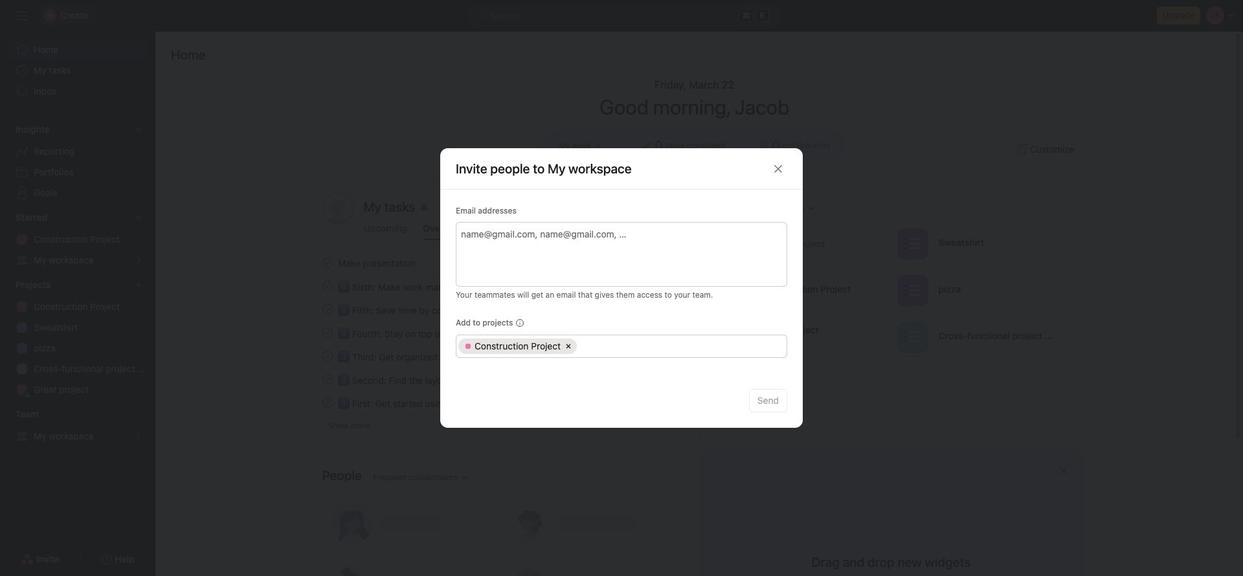 Task type: vqa. For each thing, say whether or not it's contained in the screenshot.
list box
no



Task type: describe. For each thing, give the bounding box(es) containing it.
row for more information icon
[[457, 336, 787, 358]]

insights element
[[0, 118, 155, 206]]

1 board image from the top
[[729, 283, 745, 298]]

mark complete image for fourth mark complete checkbox from the bottom
[[320, 279, 335, 294]]

more information image
[[516, 319, 524, 327]]

2 mark complete checkbox from the top
[[320, 279, 335, 294]]

dismiss image
[[1059, 466, 1069, 476]]

teams element
[[0, 403, 155, 450]]

starred element
[[0, 206, 155, 273]]

3 mark complete checkbox from the top
[[320, 302, 335, 317]]

global element
[[0, 32, 155, 109]]

mark complete image for third mark complete checkbox from the top of the page
[[320, 302, 335, 317]]

row for more information image
[[457, 336, 787, 358]]



Task type: locate. For each thing, give the bounding box(es) containing it.
projects element
[[0, 273, 155, 403]]

1 mark complete image from the top
[[320, 279, 335, 294]]

cell
[[459, 339, 577, 354], [459, 339, 577, 354], [579, 339, 783, 354], [579, 339, 783, 354]]

4 mark complete checkbox from the top
[[320, 372, 335, 387]]

dialog
[[441, 148, 803, 428], [441, 148, 803, 428]]

0 vertical spatial list image
[[905, 283, 921, 298]]

board image
[[729, 283, 745, 298], [729, 329, 745, 345]]

mark complete image for second mark complete checkbox from the bottom of the page
[[320, 372, 335, 387]]

1 mark complete checkbox from the top
[[320, 325, 335, 341]]

5 mark complete checkbox from the top
[[320, 395, 335, 411]]

1 vertical spatial list image
[[905, 329, 921, 345]]

name@gmail.com, name@gmail.com, … text field
[[461, 226, 781, 242]]

mark complete image
[[320, 279, 335, 294], [320, 302, 335, 317], [320, 372, 335, 387]]

2 list image from the top
[[905, 329, 921, 345]]

1 list image from the top
[[905, 283, 921, 298]]

1 vertical spatial board image
[[729, 329, 745, 345]]

list item
[[716, 224, 892, 264], [307, 275, 690, 298], [307, 298, 690, 321], [307, 321, 690, 345], [307, 345, 690, 368]]

2 mark complete image from the top
[[320, 302, 335, 317]]

list image
[[905, 236, 921, 252]]

0 vertical spatial mark complete checkbox
[[320, 325, 335, 341]]

1 mark complete checkbox from the top
[[320, 255, 335, 271]]

1 vertical spatial mark complete checkbox
[[320, 349, 335, 364]]

close this dialog image
[[774, 164, 784, 174], [774, 164, 784, 174]]

Mark complete checkbox
[[320, 325, 335, 341], [320, 349, 335, 364]]

3 mark complete image from the top
[[320, 349, 335, 364]]

2 mark complete checkbox from the top
[[320, 349, 335, 364]]

4 mark complete image from the top
[[320, 395, 335, 411]]

row
[[457, 336, 787, 358], [457, 336, 787, 358]]

more information image
[[516, 319, 524, 327]]

list image
[[905, 283, 921, 298], [905, 329, 921, 345]]

0 vertical spatial board image
[[729, 283, 745, 298]]

1 vertical spatial mark complete image
[[320, 302, 335, 317]]

hide sidebar image
[[17, 10, 27, 21]]

mark complete image
[[320, 255, 335, 271], [320, 325, 335, 341], [320, 349, 335, 364], [320, 395, 335, 411]]

2 mark complete image from the top
[[320, 325, 335, 341]]

close this dialog image for name@gmail.com, name@gmail.com, … text box in the top of the page
[[774, 164, 784, 174]]

2 board image from the top
[[729, 329, 745, 345]]

3 mark complete image from the top
[[320, 372, 335, 387]]

close this dialog image for name@gmail.com, name@gmail.com, … text field
[[774, 164, 784, 174]]

1 mark complete image from the top
[[320, 255, 335, 271]]

add profile photo image
[[322, 193, 353, 224]]

Mark complete checkbox
[[320, 255, 335, 271], [320, 279, 335, 294], [320, 302, 335, 317], [320, 372, 335, 387], [320, 395, 335, 411]]

0 vertical spatial mark complete image
[[320, 279, 335, 294]]

name@gmail.com, name@gmail.com, … text field
[[461, 226, 781, 242]]

2 vertical spatial mark complete image
[[320, 372, 335, 387]]



